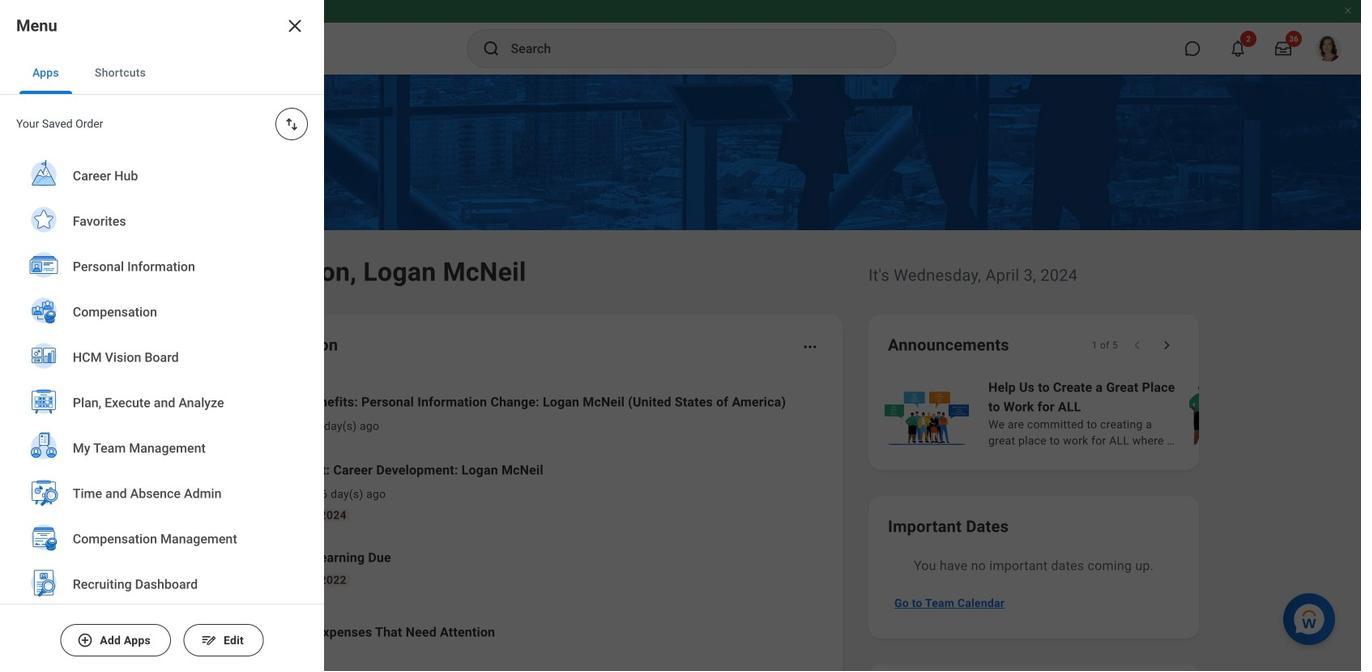 Task type: vqa. For each thing, say whether or not it's contained in the screenshot.
chevron up image
no



Task type: describe. For each thing, give the bounding box(es) containing it.
text edit image
[[201, 632, 217, 649]]

plus circle image
[[77, 632, 93, 649]]

dashboard expenses image
[[205, 620, 229, 644]]

search image
[[482, 39, 501, 58]]

close environment banner image
[[1344, 6, 1354, 15]]

inbox image
[[205, 401, 229, 426]]

global navigation dialog
[[0, 0, 324, 671]]

sort image
[[284, 116, 300, 132]]



Task type: locate. For each thing, give the bounding box(es) containing it.
main content
[[0, 75, 1362, 671]]

tab list
[[0, 52, 324, 95]]

inbox large image
[[1276, 41, 1292, 57]]

list
[[0, 153, 324, 671], [882, 376, 1362, 451], [182, 379, 824, 665]]

profile logan mcneil element
[[1307, 31, 1352, 66]]

status
[[1092, 339, 1119, 352]]

banner
[[0, 0, 1362, 75]]

inbox image
[[205, 479, 229, 503]]

x image
[[285, 16, 305, 36]]

chevron right small image
[[1159, 337, 1175, 353]]

chevron left small image
[[1130, 337, 1146, 353]]

notifications large image
[[1231, 41, 1247, 57]]



